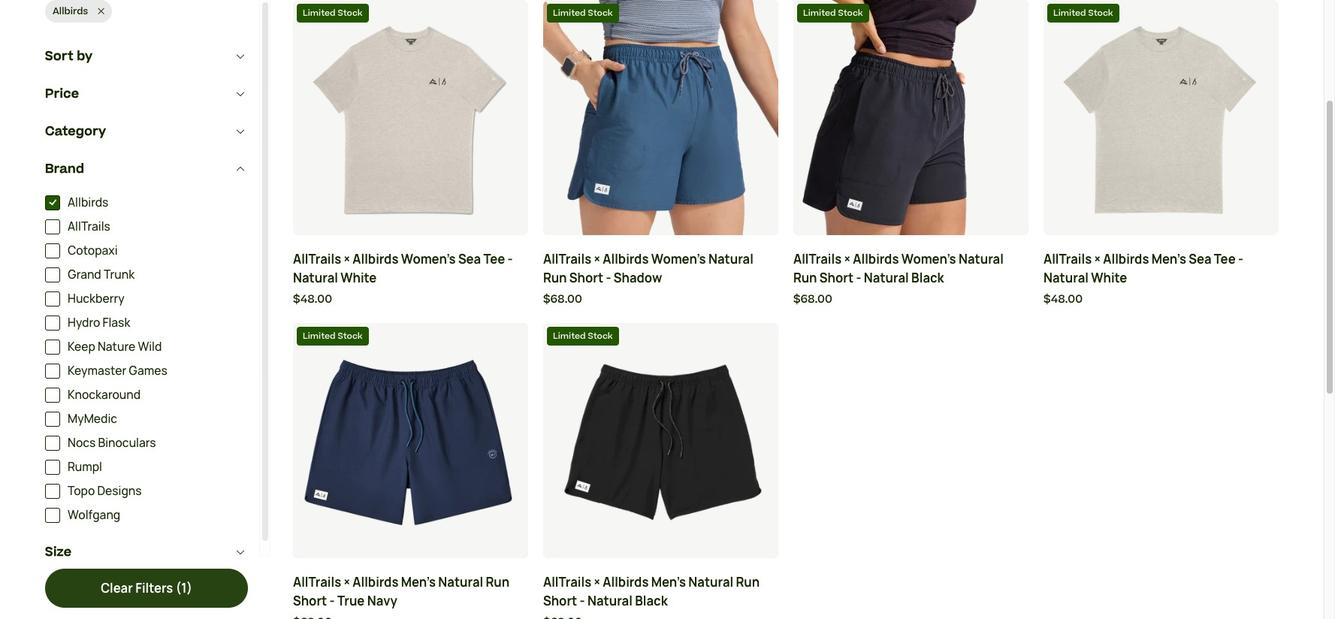 Task type: describe. For each thing, give the bounding box(es) containing it.
- for alltrails × allbirds women's natural run short - natural black $68.00
[[857, 270, 862, 286]]

hydro flask
[[68, 315, 130, 331]]

× for alltrails × allbirds women's natural run short - natural black
[[845, 251, 851, 267]]

flask
[[103, 315, 130, 331]]

alltrails × allbirds women's natural run short - shadow link
[[543, 250, 779, 288]]

brand
[[45, 160, 84, 178]]

alltrails × allbirds women's natural run short - natural black $68.00
[[794, 251, 1004, 307]]

keymaster
[[68, 363, 126, 379]]

games
[[129, 363, 167, 379]]

topo
[[68, 484, 95, 499]]

alltrails × allbirds women's sea tee - natural white link
[[293, 250, 528, 288]]

allbirds for alltrails × allbirds men's natural run short - true navy
[[353, 574, 399, 591]]

× inside alltrails × allbirds men's natural run short - natural black
[[594, 574, 601, 591]]

$68.00 inside alltrails × allbirds women's natural run short - shadow $68.00
[[543, 291, 583, 307]]

category
[[45, 123, 106, 141]]

× for alltrails × allbirds women's natural run short - shadow
[[594, 251, 601, 267]]

size
[[45, 544, 72, 562]]

by
[[77, 48, 93, 66]]

women's for shadow
[[652, 251, 706, 267]]

- inside alltrails × allbirds men's sea tee - natural white $48.00
[[1239, 251, 1244, 267]]

sort by button
[[45, 38, 248, 75]]

(
[[176, 580, 181, 597]]

tee for alltrails × allbirds women's sea tee - natural white
[[484, 251, 505, 267]]

alltrails × allbirds men's natural run short - true navy
[[293, 574, 510, 610]]

hydro
[[68, 315, 100, 331]]

allbirds for alltrails × allbirds men's natural run short - natural black
[[603, 574, 649, 591]]

alltrails for alltrails × allbirds men's natural run short - true navy
[[293, 574, 341, 591]]

short for alltrails × allbirds men's natural run short - true navy
[[293, 593, 327, 610]]

trunk
[[104, 267, 135, 283]]

allbirds for alltrails × allbirds women's natural run short - shadow $68.00
[[603, 251, 649, 267]]

alltrails × allbirds women's natural run short - natural black link
[[794, 250, 1029, 288]]

short for alltrails × allbirds women's natural run short - natural black $68.00
[[820, 270, 854, 286]]

designs
[[97, 484, 142, 499]]

allbirds for alltrails × allbirds women's sea tee - natural white $48.00
[[353, 251, 399, 267]]

alltrails for alltrails × allbirds women's natural run short - shadow $68.00
[[543, 251, 592, 267]]

men's for true
[[401, 574, 436, 591]]

grand trunk
[[68, 267, 135, 283]]

price button
[[45, 75, 248, 113]]

nature
[[98, 339, 136, 355]]

)
[[187, 580, 193, 597]]

clear
[[101, 580, 133, 597]]

run for alltrails × allbirds women's natural run short - natural black $68.00
[[794, 270, 817, 286]]

alltrails for alltrails × allbirds men's sea tee - natural white $48.00
[[1044, 251, 1092, 267]]

sea for women's
[[458, 251, 481, 267]]

✕
[[98, 4, 105, 18]]

- inside alltrails × allbirds women's sea tee - natural white $48.00
[[508, 251, 513, 267]]

clear filters             ( 1 )
[[101, 580, 193, 597]]

wolfgang
[[68, 508, 120, 523]]

alltrails × allbirds men's sea tee - natural white link
[[1044, 250, 1279, 288]]

rumpl
[[68, 460, 102, 475]]

women's for natural
[[902, 251, 957, 267]]

white for men's
[[1092, 270, 1128, 286]]

short for alltrails × allbirds women's natural run short - shadow $68.00
[[570, 270, 604, 286]]

size button
[[45, 534, 248, 572]]

run for alltrails × allbirds women's natural run short - shadow $68.00
[[543, 270, 567, 286]]

natural inside alltrails × allbirds men's natural run short - true navy
[[438, 574, 484, 591]]

$48.00 for alltrails × allbirds women's sea tee - natural white
[[293, 291, 332, 307]]

filters
[[135, 580, 173, 597]]

natural inside alltrails × allbirds women's natural run short - shadow $68.00
[[709, 251, 754, 267]]



Task type: locate. For each thing, give the bounding box(es) containing it.
$48.00 link down alltrails × allbirds women's sea tee - natural white link
[[293, 291, 528, 308]]

tee for alltrails × allbirds men's sea tee - natural white
[[1215, 251, 1236, 267]]

allbirds inside alltrails × allbirds women's sea tee - natural white $48.00
[[353, 251, 399, 267]]

sort
[[45, 48, 74, 66]]

- for alltrails × allbirds men's natural run short - true navy
[[330, 593, 335, 610]]

$48.00 link down the alltrails × allbirds men's sea tee - natural white link
[[1044, 291, 1279, 308]]

sea
[[458, 251, 481, 267], [1189, 251, 1212, 267]]

run
[[543, 270, 567, 286], [794, 270, 817, 286], [486, 574, 510, 591], [736, 574, 760, 591]]

allbirds inside alltrails × allbirds women's natural run short - shadow $68.00
[[603, 251, 649, 267]]

men's inside alltrails × allbirds men's natural run short - true navy
[[401, 574, 436, 591]]

alltrails × allbirds men's sea tee - natural white $48.00
[[1044, 251, 1244, 307]]

2 white from the left
[[1092, 270, 1128, 286]]

alltrails inside alltrails × allbirds women's sea tee - natural white $48.00
[[293, 251, 341, 267]]

× inside alltrails × allbirds women's natural run short - shadow $68.00
[[594, 251, 601, 267]]

1 sea from the left
[[458, 251, 481, 267]]

nocs
[[68, 435, 96, 451]]

0 horizontal spatial sea
[[458, 251, 481, 267]]

- for alltrails × allbirds women's natural run short - shadow $68.00
[[606, 270, 611, 286]]

1 horizontal spatial sea
[[1189, 251, 1212, 267]]

allbirds inside alltrails × allbirds women's natural run short - natural black $68.00
[[853, 251, 899, 267]]

men's
[[1152, 251, 1187, 267], [401, 574, 436, 591], [652, 574, 686, 591]]

×
[[344, 251, 350, 267], [594, 251, 601, 267], [845, 251, 851, 267], [1095, 251, 1101, 267], [344, 574, 350, 591], [594, 574, 601, 591]]

1 horizontal spatial $48.00 link
[[1044, 291, 1279, 308]]

short for alltrails × allbirds men's natural run short - natural black
[[543, 593, 578, 610]]

men's inside alltrails × allbirds men's sea tee - natural white $48.00
[[1152, 251, 1187, 267]]

women's inside alltrails × allbirds women's sea tee - natural white $48.00
[[401, 251, 456, 267]]

- inside alltrails × allbirds men's natural run short - true navy
[[330, 593, 335, 610]]

alltrails × allbirds men's natural run short - natural black
[[543, 574, 760, 610]]

1 horizontal spatial black
[[912, 270, 945, 286]]

× inside alltrails × allbirds men's sea tee - natural white $48.00
[[1095, 251, 1101, 267]]

wild
[[138, 339, 162, 355]]

natural inside alltrails × allbirds men's sea tee - natural white $48.00
[[1044, 270, 1089, 286]]

- inside alltrails × allbirds men's natural run short - natural black
[[580, 593, 585, 610]]

sea for men's
[[1189, 251, 1212, 267]]

nocs binoculars
[[68, 435, 156, 451]]

white inside alltrails × allbirds women's sea tee - natural white $48.00
[[341, 270, 377, 286]]

alltrails
[[68, 219, 110, 235], [293, 251, 341, 267], [543, 251, 592, 267], [794, 251, 842, 267], [1044, 251, 1092, 267], [293, 574, 341, 591], [543, 574, 592, 591]]

1 horizontal spatial men's
[[652, 574, 686, 591]]

1 $48.00 from the left
[[293, 291, 332, 307]]

$48.00 link for men's
[[1044, 291, 1279, 308]]

$68.00
[[543, 291, 583, 307], [794, 291, 833, 307]]

0 horizontal spatial $68.00 link
[[543, 291, 779, 308]]

sea inside alltrails × allbirds men's sea tee - natural white $48.00
[[1189, 251, 1212, 267]]

mymedic
[[68, 411, 117, 427]]

women's inside alltrails × allbirds women's natural run short - natural black $68.00
[[902, 251, 957, 267]]

1 $48.00 link from the left
[[293, 291, 528, 308]]

0 vertical spatial black
[[912, 270, 945, 286]]

0 horizontal spatial $48.00 link
[[293, 291, 528, 308]]

$68.00 link
[[543, 291, 779, 308], [794, 291, 1029, 308]]

sort by
[[45, 48, 93, 66]]

0 horizontal spatial men's
[[401, 574, 436, 591]]

women's
[[401, 251, 456, 267], [652, 251, 706, 267], [902, 251, 957, 267]]

$68.00 inside alltrails × allbirds women's natural run short - natural black $68.00
[[794, 291, 833, 307]]

1
[[181, 580, 187, 597]]

alltrails × allbirds women's sea tee - natural white $48.00
[[293, 251, 513, 307]]

$48.00 link
[[293, 291, 528, 308], [1044, 291, 1279, 308]]

1 horizontal spatial women's
[[652, 251, 706, 267]]

× inside alltrails × allbirds women's natural run short - natural black $68.00
[[845, 251, 851, 267]]

true
[[337, 593, 365, 610]]

$68.00 link for natural
[[794, 291, 1029, 308]]

men's for white
[[1152, 251, 1187, 267]]

natural inside alltrails × allbirds women's sea tee - natural white $48.00
[[293, 270, 338, 286]]

2 sea from the left
[[1189, 251, 1212, 267]]

short inside alltrails × allbirds men's natural run short - natural black
[[543, 593, 578, 610]]

1 horizontal spatial $48.00
[[1044, 291, 1083, 307]]

category button
[[45, 113, 248, 151]]

alltrails × allbirds men's natural run short - true navy link
[[293, 574, 528, 611]]

2 $48.00 link from the left
[[1044, 291, 1279, 308]]

keep
[[68, 339, 95, 355]]

1 women's from the left
[[401, 251, 456, 267]]

- inside alltrails × allbirds women's natural run short - shadow $68.00
[[606, 270, 611, 286]]

short inside alltrails × allbirds men's natural run short - true navy
[[293, 593, 327, 610]]

alltrails for alltrails × allbirds women's sea tee - natural white $48.00
[[293, 251, 341, 267]]

$68.00 link for shadow
[[543, 291, 779, 308]]

- inside alltrails × allbirds women's natural run short - natural black $68.00
[[857, 270, 862, 286]]

knockaround
[[68, 387, 141, 403]]

0 horizontal spatial black
[[635, 593, 668, 610]]

$68.00 link down alltrails × allbirds women's natural run short - shadow link
[[543, 291, 779, 308]]

2 horizontal spatial men's
[[1152, 251, 1187, 267]]

1 horizontal spatial tee
[[1215, 251, 1236, 267]]

alltrails × allbirds men's natural run short - natural black link
[[543, 574, 779, 611]]

2 $68.00 from the left
[[794, 291, 833, 307]]

men's for natural
[[652, 574, 686, 591]]

allbirds inside alltrails × allbirds men's natural run short - natural black
[[603, 574, 649, 591]]

2 horizontal spatial women's
[[902, 251, 957, 267]]

0 horizontal spatial tee
[[484, 251, 505, 267]]

$48.00 link for women's
[[293, 291, 528, 308]]

0 horizontal spatial $48.00
[[293, 291, 332, 307]]

-
[[508, 251, 513, 267], [1239, 251, 1244, 267], [606, 270, 611, 286], [857, 270, 862, 286], [330, 593, 335, 610], [580, 593, 585, 610]]

black for women's
[[912, 270, 945, 286]]

$48.00
[[293, 291, 332, 307], [1044, 291, 1083, 307]]

alltrails for alltrails × allbirds women's natural run short - natural black $68.00
[[794, 251, 842, 267]]

× inside alltrails × allbirds men's natural run short - true navy
[[344, 574, 350, 591]]

- for alltrails × allbirds men's natural run short - natural black
[[580, 593, 585, 610]]

tee inside alltrails × allbirds women's sea tee - natural white $48.00
[[484, 251, 505, 267]]

run for alltrails × allbirds men's natural run short - true navy
[[486, 574, 510, 591]]

men's inside alltrails × allbirds men's natural run short - natural black
[[652, 574, 686, 591]]

1 horizontal spatial white
[[1092, 270, 1128, 286]]

$48.00 for alltrails × allbirds men's sea tee - natural white
[[1044, 291, 1083, 307]]

alltrails for alltrails
[[68, 219, 110, 235]]

1 white from the left
[[341, 270, 377, 286]]

1 tee from the left
[[484, 251, 505, 267]]

run inside alltrails × allbirds women's natural run short - natural black $68.00
[[794, 270, 817, 286]]

white for women's
[[341, 270, 377, 286]]

3 women's from the left
[[902, 251, 957, 267]]

alltrails inside alltrails × allbirds men's sea tee - natural white $48.00
[[1044, 251, 1092, 267]]

$48.00 inside alltrails × allbirds women's sea tee - natural white $48.00
[[293, 291, 332, 307]]

run inside alltrails × allbirds men's natural run short - true navy
[[486, 574, 510, 591]]

tee inside alltrails × allbirds men's sea tee - natural white $48.00
[[1215, 251, 1236, 267]]

2 women's from the left
[[652, 251, 706, 267]]

allbirds inside alltrails × allbirds men's natural run short - true navy
[[353, 574, 399, 591]]

0 horizontal spatial white
[[341, 270, 377, 286]]

1 horizontal spatial $68.00 link
[[794, 291, 1029, 308]]

1 vertical spatial black
[[635, 593, 668, 610]]

navy
[[367, 593, 397, 610]]

tee
[[484, 251, 505, 267], [1215, 251, 1236, 267]]

× for alltrails × allbirds women's sea tee - natural white
[[344, 251, 350, 267]]

run inside alltrails × allbirds men's natural run short - natural black
[[736, 574, 760, 591]]

2 $48.00 from the left
[[1044, 291, 1083, 307]]

topo designs
[[68, 484, 142, 499]]

keymaster games
[[68, 363, 167, 379]]

binoculars
[[98, 435, 156, 451]]

brand button
[[45, 151, 248, 188]]

sea inside alltrails × allbirds women's sea tee - natural white $48.00
[[458, 251, 481, 267]]

huckberry
[[68, 291, 125, 307]]

allbirds for alltrails × allbirds men's sea tee - natural white $48.00
[[1104, 251, 1150, 267]]

× for alltrails × allbirds men's sea tee - natural white
[[1095, 251, 1101, 267]]

allbirds for alltrails × allbirds women's natural run short - natural black $68.00
[[853, 251, 899, 267]]

black
[[912, 270, 945, 286], [635, 593, 668, 610]]

run for alltrails × allbirds men's natural run short - natural black
[[736, 574, 760, 591]]

natural
[[709, 251, 754, 267], [959, 251, 1004, 267], [293, 270, 338, 286], [864, 270, 909, 286], [1044, 270, 1089, 286], [438, 574, 484, 591], [689, 574, 734, 591], [588, 593, 633, 610]]

run inside alltrails × allbirds women's natural run short - shadow $68.00
[[543, 270, 567, 286]]

grand
[[68, 267, 101, 283]]

alltrails for alltrails × allbirds men's natural run short - natural black
[[543, 574, 592, 591]]

black inside alltrails × allbirds women's natural run short - natural black $68.00
[[912, 270, 945, 286]]

alltrails inside alltrails × allbirds men's natural run short - natural black
[[543, 574, 592, 591]]

price
[[45, 85, 79, 103]]

$68.00 link down 'alltrails × allbirds women's natural run short - natural black' link
[[794, 291, 1029, 308]]

shadow
[[614, 270, 662, 286]]

short
[[570, 270, 604, 286], [820, 270, 854, 286], [293, 593, 327, 610], [543, 593, 578, 610]]

× inside alltrails × allbirds women's sea tee - natural white $48.00
[[344, 251, 350, 267]]

allbirds
[[53, 4, 88, 18], [68, 195, 109, 211], [353, 251, 399, 267], [603, 251, 649, 267], [853, 251, 899, 267], [1104, 251, 1150, 267], [353, 574, 399, 591], [603, 574, 649, 591]]

alltrails inside alltrails × allbirds women's natural run short - natural black $68.00
[[794, 251, 842, 267]]

$48.00 inside alltrails × allbirds men's sea tee - natural white $48.00
[[1044, 291, 1083, 307]]

1 $68.00 link from the left
[[543, 291, 779, 308]]

2 tee from the left
[[1215, 251, 1236, 267]]

short inside alltrails × allbirds women's natural run short - shadow $68.00
[[570, 270, 604, 286]]

allbirds inside alltrails × allbirds men's sea tee - natural white $48.00
[[1104, 251, 1150, 267]]

2 $68.00 link from the left
[[794, 291, 1029, 308]]

cotopaxi
[[68, 243, 118, 259]]

alltrails × allbirds women's natural run short - shadow $68.00
[[543, 251, 754, 307]]

0 horizontal spatial women's
[[401, 251, 456, 267]]

alltrails inside alltrails × allbirds men's natural run short - true navy
[[293, 574, 341, 591]]

white inside alltrails × allbirds men's sea tee - natural white $48.00
[[1092, 270, 1128, 286]]

short inside alltrails × allbirds women's natural run short - natural black $68.00
[[820, 270, 854, 286]]

1 horizontal spatial $68.00
[[794, 291, 833, 307]]

women's inside alltrails × allbirds women's natural run short - shadow $68.00
[[652, 251, 706, 267]]

women's for white
[[401, 251, 456, 267]]

alltrails inside alltrails × allbirds women's natural run short - shadow $68.00
[[543, 251, 592, 267]]

0 horizontal spatial $68.00
[[543, 291, 583, 307]]

black for men's
[[635, 593, 668, 610]]

keep nature wild
[[68, 339, 162, 355]]

1 $68.00 from the left
[[543, 291, 583, 307]]

white
[[341, 270, 377, 286], [1092, 270, 1128, 286]]

black inside alltrails × allbirds men's natural run short - natural black
[[635, 593, 668, 610]]



Task type: vqa. For each thing, say whether or not it's contained in the screenshot.
'Run' in the AllTrails × Allbirds Men's Natural Run Short - True Navy
yes



